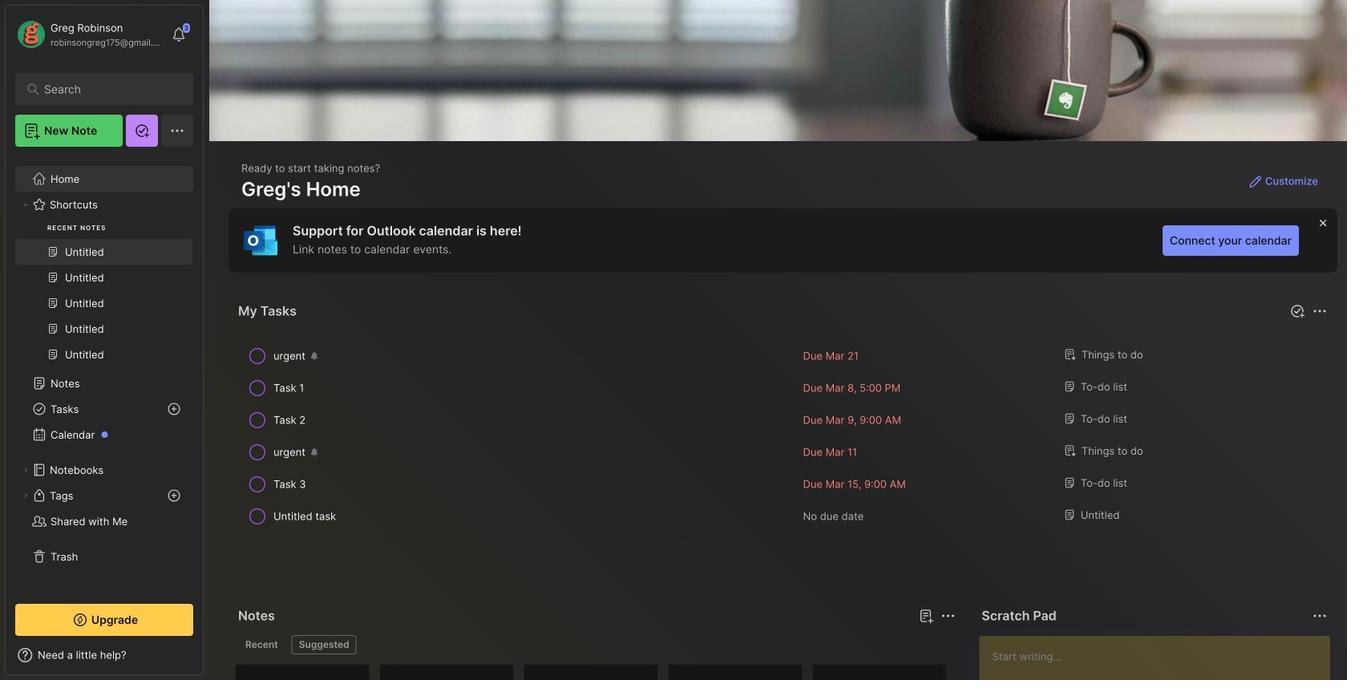 Task type: vqa. For each thing, say whether or not it's contained in the screenshot.
Dropdown List menu containing Apply 'Large header'
no



Task type: locate. For each thing, give the bounding box(es) containing it.
Start writing… text field
[[992, 636, 1330, 680]]

2 row group from the top
[[235, 664, 1347, 680]]

None search field
[[44, 79, 172, 99]]

tree
[[6, 94, 203, 590]]

2 tab from the left
[[292, 635, 357, 654]]

tab
[[238, 635, 285, 654], [292, 635, 357, 654]]

tree inside the main element
[[6, 94, 203, 590]]

1 horizontal spatial tab
[[292, 635, 357, 654]]

0 horizontal spatial tab
[[238, 635, 285, 654]]

1 vertical spatial row group
[[235, 664, 1347, 680]]

tab list
[[238, 635, 953, 654]]

row group
[[235, 340, 1331, 533], [235, 664, 1347, 680]]

expand tags image
[[21, 491, 30, 500]]

0 vertical spatial row group
[[235, 340, 1331, 533]]

Search text field
[[44, 82, 172, 97]]

click to collapse image
[[203, 650, 215, 670]]

group
[[15, 120, 192, 377]]



Task type: describe. For each thing, give the bounding box(es) containing it.
expand notebooks image
[[21, 465, 30, 475]]

group inside the main element
[[15, 120, 192, 377]]

more actions image
[[939, 606, 958, 626]]

WHAT'S NEW field
[[6, 642, 203, 668]]

new task image
[[1290, 303, 1306, 319]]

1 tab from the left
[[238, 635, 285, 654]]

More actions field
[[937, 605, 960, 627]]

main element
[[0, 0, 209, 680]]

none search field inside the main element
[[44, 79, 172, 99]]

Account field
[[15, 18, 164, 51]]

1 row group from the top
[[235, 340, 1331, 533]]



